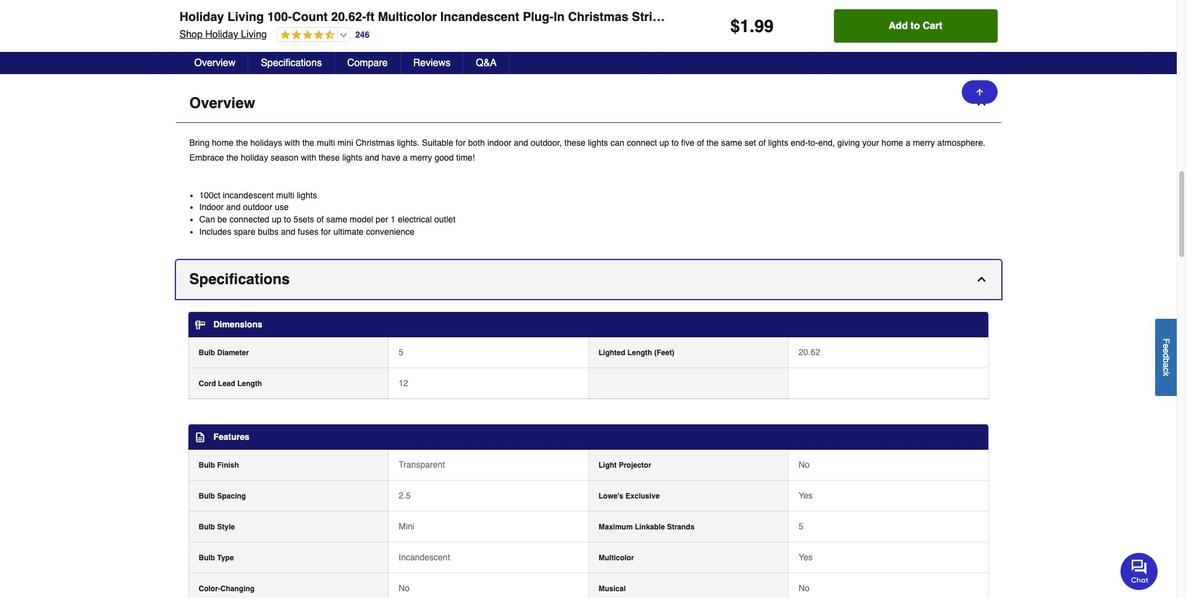 Task type: locate. For each thing, give the bounding box(es) containing it.
5 bulb from the top
[[199, 554, 215, 562]]

length left the (feet)
[[627, 349, 652, 357]]

christmas up have
[[356, 138, 395, 148]]

0 vertical spatial to
[[911, 20, 920, 32]]

bring home the holidays with the multi mini christmas lights. suitable for both indoor and outdoor, these lights can connect up to five of the same set of lights end-to-end, giving your home a merry atmosphere. embrace the holiday season with these lights and have a merry good time!
[[189, 138, 986, 162]]

2 vertical spatial to
[[284, 214, 291, 224]]

chevron up image
[[975, 97, 988, 109], [975, 273, 988, 286]]

1 vertical spatial christmas
[[356, 138, 395, 148]]

notes image
[[195, 433, 205, 443]]

multicolor down maximum
[[599, 554, 634, 562]]

overview button up "bring home the holidays with the multi mini christmas lights. suitable for both indoor and outdoor, these lights can connect up to five of the same set of lights end-to-end, giving your home a merry atmosphere. embrace the holiday season with these lights and have a merry good time!"
[[176, 84, 1001, 123]]

1 for .99
[[181, 21, 187, 39]]

$ left .99
[[177, 23, 181, 32]]

.
[[750, 16, 754, 36]]

with up 'season'
[[285, 138, 300, 148]]

same
[[721, 138, 742, 148], [326, 214, 347, 224]]

indoor
[[199, 202, 224, 212]]

linkable
[[635, 523, 665, 531]]

incandescent up q&a
[[440, 10, 519, 24]]

to right add
[[911, 20, 920, 32]]

merry left atmosphere.
[[913, 138, 935, 148]]

chevron up image inside specifications button
[[975, 273, 988, 286]]

multi inside 100ct incandescent multi lights indoor and outdoor use can be connected up to 5sets of same model per 1 electrical outlet includes spare bulbs and fuses for ultimate convenience
[[276, 190, 294, 200]]

$ inside $ 1 .99
[[177, 23, 181, 32]]

compare
[[347, 57, 388, 69]]

changing
[[220, 585, 255, 593]]

same left set
[[721, 138, 742, 148]]

shop
[[179, 29, 203, 40]]

0 vertical spatial chevron up image
[[975, 97, 988, 109]]

f e e d b a c k
[[1161, 338, 1171, 376]]

lowe's
[[599, 492, 623, 501]]

a up k
[[1161, 363, 1171, 367]]

1 inside 100ct incandescent multi lights indoor and outdoor use can be connected up to 5sets of same model per 1 electrical outlet includes spare bulbs and fuses for ultimate convenience
[[391, 214, 395, 224]]

giving
[[837, 138, 860, 148]]

1 vertical spatial overview button
[[176, 84, 1001, 123]]

up down use
[[272, 214, 281, 224]]

bulb left spacing
[[199, 492, 215, 501]]

transparent
[[399, 460, 445, 470]]

shop holiday living
[[179, 29, 267, 40]]

multicolor right 'ft'
[[378, 10, 437, 24]]

0 vertical spatial 5
[[399, 347, 403, 357]]

2 chevron up image from the top
[[975, 273, 988, 286]]

1 vertical spatial yes
[[799, 552, 813, 562]]

and up be
[[226, 202, 241, 212]]

multi
[[317, 138, 335, 148], [276, 190, 294, 200]]

count
[[292, 10, 328, 24]]

$ link
[[665, 0, 799, 57]]

e
[[1161, 343, 1171, 348], [1161, 348, 1171, 353]]

0 horizontal spatial up
[[272, 214, 281, 224]]

these down mini
[[319, 152, 340, 162]]

1 up the $3.98
[[181, 21, 187, 39]]

k
[[1161, 372, 1171, 376]]

a right your
[[906, 138, 911, 148]]

$ for $ 17 .98
[[340, 23, 344, 32]]

1
[[740, 16, 750, 36], [181, 21, 187, 39], [391, 214, 395, 224]]

bulb left style
[[199, 523, 215, 531]]

1 horizontal spatial a
[[906, 138, 911, 148]]

b
[[1161, 358, 1171, 363]]

3 bulb from the top
[[199, 492, 215, 501]]

1 vertical spatial merry
[[410, 152, 432, 162]]

0 horizontal spatial length
[[237, 379, 262, 388]]

incandescent down mini
[[399, 552, 450, 562]]

$ left .
[[730, 16, 740, 36]]

living
[[228, 10, 264, 24], [241, 29, 267, 40]]

1 horizontal spatial length
[[627, 349, 652, 357]]

1 horizontal spatial these
[[564, 138, 586, 148]]

0 horizontal spatial of
[[317, 214, 324, 224]]

0 horizontal spatial a
[[403, 152, 408, 162]]

up
[[660, 138, 669, 148], [272, 214, 281, 224]]

add to cart button
[[834, 9, 997, 43]]

1 vertical spatial multi
[[276, 190, 294, 200]]

bulb for transparent
[[199, 461, 215, 470]]

$3.98 save $ 1.99
[[177, 41, 231, 50]]

1 vertical spatial for
[[321, 226, 331, 236]]

five
[[681, 138, 695, 148]]

for
[[456, 138, 466, 148], [321, 226, 331, 236]]

of right 5sets
[[317, 214, 324, 224]]

multi up use
[[276, 190, 294, 200]]

overview button down 1.99 in the left top of the page
[[182, 52, 248, 74]]

to inside 100ct incandescent multi lights indoor and outdoor use can be connected up to 5sets of same model per 1 electrical outlet includes spare bulbs and fuses for ultimate convenience
[[284, 214, 291, 224]]

overview down 1.99 in the left top of the page
[[194, 57, 235, 69]]

of
[[697, 138, 704, 148], [759, 138, 766, 148], [317, 214, 324, 224]]

christmas right in
[[568, 10, 628, 24]]

0 vertical spatial living
[[228, 10, 264, 24]]

end-
[[791, 138, 808, 148]]

home up embrace
[[212, 138, 234, 148]]

the up holiday
[[236, 138, 248, 148]]

1 horizontal spatial 5
[[799, 522, 803, 531]]

outdoor,
[[531, 138, 562, 148]]

to down use
[[284, 214, 291, 224]]

features
[[213, 432, 249, 442]]

$ right "save"
[[214, 41, 218, 50]]

holiday up shop
[[179, 10, 224, 24]]

1 horizontal spatial up
[[660, 138, 669, 148]]

1 yes from the top
[[799, 491, 813, 501]]

1 horizontal spatial merry
[[913, 138, 935, 148]]

1 vertical spatial same
[[326, 214, 347, 224]]

1 horizontal spatial same
[[721, 138, 742, 148]]

bulb for mini
[[199, 523, 215, 531]]

2 horizontal spatial to
[[911, 20, 920, 32]]

spare
[[234, 226, 256, 236]]

0 vertical spatial incandescent
[[440, 10, 519, 24]]

bulb for 5
[[199, 349, 215, 357]]

246
[[355, 29, 370, 39]]

merry
[[913, 138, 935, 148], [410, 152, 432, 162]]

the
[[236, 138, 248, 148], [302, 138, 314, 148], [707, 138, 719, 148], [226, 152, 238, 162]]

0 vertical spatial yes
[[799, 491, 813, 501]]

1 vertical spatial up
[[272, 214, 281, 224]]

to inside button
[[911, 20, 920, 32]]

$ left .98
[[340, 23, 344, 32]]

model
[[350, 214, 373, 224]]

0 horizontal spatial with
[[285, 138, 300, 148]]

1 vertical spatial with
[[301, 152, 316, 162]]

1 vertical spatial chevron up image
[[975, 273, 988, 286]]

2 e from the top
[[1161, 348, 1171, 353]]

$ inside $ 11 .48
[[502, 23, 507, 32]]

same up ultimate
[[326, 214, 347, 224]]

2 bulb from the top
[[199, 461, 215, 470]]

0 vertical spatial these
[[564, 138, 586, 148]]

fuses
[[298, 226, 318, 236]]

the right five
[[707, 138, 719, 148]]

both
[[468, 138, 485, 148]]

the left mini
[[302, 138, 314, 148]]

0 vertical spatial holiday
[[179, 10, 224, 24]]

4 bulb from the top
[[199, 523, 215, 531]]

0 vertical spatial for
[[456, 138, 466, 148]]

1 vertical spatial specifications button
[[176, 260, 1001, 299]]

f
[[1161, 338, 1171, 343]]

f e e d b a c k button
[[1155, 319, 1177, 396]]

$ inside $ 17 .98
[[340, 23, 344, 32]]

$ 1 . 99
[[730, 16, 774, 36]]

for up time!
[[456, 138, 466, 148]]

up inside 100ct incandescent multi lights indoor and outdoor use can be connected up to 5sets of same model per 1 electrical outlet includes spare bulbs and fuses for ultimate convenience
[[272, 214, 281, 224]]

11
[[507, 21, 518, 39]]

2 horizontal spatial 1
[[740, 16, 750, 36]]

specifications down 4.5 stars image
[[261, 57, 322, 69]]

holiday
[[179, 10, 224, 24], [205, 29, 238, 40]]

for right the fuses
[[321, 226, 331, 236]]

1 inside list item
[[181, 21, 187, 39]]

connected
[[230, 214, 269, 224]]

reviews button
[[401, 52, 463, 74]]

a right have
[[403, 152, 408, 162]]

lowe's exclusive
[[599, 492, 660, 501]]

lights
[[588, 138, 608, 148], [768, 138, 788, 148], [342, 152, 362, 162], [297, 190, 317, 200]]

yes
[[799, 491, 813, 501], [799, 552, 813, 562]]

with
[[285, 138, 300, 148], [301, 152, 316, 162]]

0 horizontal spatial for
[[321, 226, 331, 236]]

$
[[730, 16, 740, 36], [177, 23, 181, 32], [340, 23, 344, 32], [502, 23, 507, 32], [665, 23, 669, 32], [214, 41, 218, 50]]

color-
[[199, 585, 220, 593]]

compare button
[[335, 52, 401, 74]]

1 vertical spatial holiday
[[205, 29, 238, 40]]

of right five
[[697, 138, 704, 148]]

2 horizontal spatial a
[[1161, 363, 1171, 367]]

1 vertical spatial to
[[672, 138, 679, 148]]

to left five
[[672, 138, 679, 148]]

e up d
[[1161, 343, 1171, 348]]

no for no
[[799, 583, 810, 593]]

2 vertical spatial a
[[1161, 363, 1171, 367]]

5sets
[[293, 214, 314, 224]]

home right your
[[882, 138, 903, 148]]

e up "b"
[[1161, 348, 1171, 353]]

lights inside 100ct incandescent multi lights indoor and outdoor use can be connected up to 5sets of same model per 1 electrical outlet includes spare bulbs and fuses for ultimate convenience
[[297, 190, 317, 200]]

0 horizontal spatial these
[[319, 152, 340, 162]]

these
[[564, 138, 586, 148], [319, 152, 340, 162]]

overview button
[[182, 52, 248, 74], [176, 84, 1001, 123]]

outlet
[[434, 214, 456, 224]]

home
[[212, 138, 234, 148], [882, 138, 903, 148]]

$ left lights
[[665, 23, 669, 32]]

holiday
[[241, 152, 268, 162]]

of right set
[[759, 138, 766, 148]]

4.5 stars image
[[277, 30, 335, 41]]

merry down lights.
[[410, 152, 432, 162]]

mini
[[337, 138, 353, 148]]

mini
[[399, 522, 414, 531]]

$ left .48
[[502, 23, 507, 32]]

multi left mini
[[317, 138, 335, 148]]

17 list item
[[340, 0, 473, 57]]

no
[[799, 460, 810, 470], [399, 583, 410, 593], [799, 583, 810, 593]]

1 vertical spatial specifications
[[189, 271, 290, 288]]

bulb for 2.5
[[199, 492, 215, 501]]

1 horizontal spatial 1
[[391, 214, 395, 224]]

1 bulb from the top
[[199, 349, 215, 357]]

holiday up 1.99 in the left top of the page
[[205, 29, 238, 40]]

1 chevron up image from the top
[[975, 97, 988, 109]]

1 vertical spatial these
[[319, 152, 340, 162]]

1 left 99
[[740, 16, 750, 36]]

bulb left the finish
[[199, 461, 215, 470]]

up right connect
[[660, 138, 669, 148]]

0 horizontal spatial same
[[326, 214, 347, 224]]

lights
[[671, 10, 708, 24]]

1 horizontal spatial to
[[672, 138, 679, 148]]

1 vertical spatial 5
[[799, 522, 803, 531]]

c
[[1161, 367, 1171, 372]]

suitable
[[422, 138, 453, 148]]

season
[[271, 152, 299, 162]]

bulb left diameter
[[199, 349, 215, 357]]

$ 1 .99
[[177, 21, 196, 39]]

exclusive
[[626, 492, 660, 501]]

0 vertical spatial multi
[[317, 138, 335, 148]]

0 vertical spatial christmas
[[568, 10, 628, 24]]

overview up bring on the top of page
[[189, 94, 255, 112]]

0 horizontal spatial christmas
[[356, 138, 395, 148]]

length
[[627, 349, 652, 357], [237, 379, 262, 388]]

length right lead
[[237, 379, 262, 388]]

lights left can
[[588, 138, 608, 148]]

ft
[[366, 10, 374, 24]]

and
[[514, 138, 528, 148], [365, 152, 379, 162], [226, 202, 241, 212], [281, 226, 295, 236]]

1 horizontal spatial christmas
[[568, 10, 628, 24]]

dimensions image
[[195, 320, 205, 330]]

0 horizontal spatial 1
[[181, 21, 187, 39]]

0 vertical spatial same
[[721, 138, 742, 148]]

1 horizontal spatial for
[[456, 138, 466, 148]]

specifications
[[261, 57, 322, 69], [189, 271, 290, 288]]

bulb diameter
[[199, 349, 249, 357]]

with right 'season'
[[301, 152, 316, 162]]

lights left end-
[[768, 138, 788, 148]]

2 yes from the top
[[799, 552, 813, 562]]

1 horizontal spatial with
[[301, 152, 316, 162]]

1 for .
[[740, 16, 750, 36]]

0 vertical spatial multicolor
[[378, 10, 437, 24]]

0 vertical spatial up
[[660, 138, 669, 148]]

1 horizontal spatial home
[[882, 138, 903, 148]]

overview
[[194, 57, 235, 69], [189, 94, 255, 112]]

christmas inside "bring home the holidays with the multi mini christmas lights. suitable for both indoor and outdoor, these lights can connect up to five of the same set of lights end-to-end, giving your home a merry atmosphere. embrace the holiday season with these lights and have a merry good time!"
[[356, 138, 395, 148]]

1 horizontal spatial multi
[[317, 138, 335, 148]]

0 horizontal spatial home
[[212, 138, 234, 148]]

lights up 5sets
[[297, 190, 317, 200]]

1 right per
[[391, 214, 395, 224]]

electrical
[[398, 214, 432, 224]]

for inside 100ct incandescent multi lights indoor and outdoor use can be connected up to 5sets of same model per 1 electrical outlet includes spare bulbs and fuses for ultimate convenience
[[321, 226, 331, 236]]

bulb
[[199, 349, 215, 357], [199, 461, 215, 470], [199, 492, 215, 501], [199, 523, 215, 531], [199, 554, 215, 562]]

bulb left type
[[199, 554, 215, 562]]

20.62-
[[331, 10, 366, 24]]

1 horizontal spatial multicolor
[[599, 554, 634, 562]]

specifications up dimensions
[[189, 271, 290, 288]]

0 horizontal spatial multi
[[276, 190, 294, 200]]

bulb style
[[199, 523, 235, 531]]

lights down mini
[[342, 152, 362, 162]]

0 horizontal spatial to
[[284, 214, 291, 224]]

these right outdoor,
[[564, 138, 586, 148]]



Task type: vqa. For each thing, say whether or not it's contained in the screenshot.


Task type: describe. For each thing, give the bounding box(es) containing it.
spacing
[[217, 492, 246, 501]]

finish
[[217, 461, 239, 470]]

100-
[[267, 10, 292, 24]]

for inside "bring home the holidays with the multi mini christmas lights. suitable for both indoor and outdoor, these lights can connect up to five of the same set of lights end-to-end, giving your home a merry atmosphere. embrace the holiday season with these lights and have a merry good time!"
[[456, 138, 466, 148]]

time!
[[456, 152, 475, 162]]

0 vertical spatial with
[[285, 138, 300, 148]]

0 vertical spatial merry
[[913, 138, 935, 148]]

1 horizontal spatial of
[[697, 138, 704, 148]]

plug-
[[523, 10, 554, 24]]

save
[[196, 41, 213, 50]]

cart
[[923, 20, 943, 32]]

add to cart
[[889, 20, 943, 32]]

end,
[[818, 138, 835, 148]]

$ for $
[[665, 23, 669, 32]]

1 vertical spatial length
[[237, 379, 262, 388]]

0 vertical spatial a
[[906, 138, 911, 148]]

dimensions
[[213, 320, 262, 329]]

12
[[399, 378, 408, 388]]

maximum linkable strands
[[599, 523, 695, 531]]

1 home from the left
[[212, 138, 234, 148]]

bulb type
[[199, 554, 234, 562]]

bulb for incandescent
[[199, 554, 215, 562]]

indoor
[[487, 138, 511, 148]]

0 horizontal spatial merry
[[410, 152, 432, 162]]

yes for 2.5
[[799, 491, 813, 501]]

0 horizontal spatial multicolor
[[378, 10, 437, 24]]

projector
[[619, 461, 651, 470]]

string
[[632, 10, 668, 24]]

99
[[754, 16, 774, 36]]

to-
[[808, 138, 818, 148]]

chat invite button image
[[1121, 552, 1158, 590]]

cord lead length
[[199, 379, 262, 388]]

and left have
[[365, 152, 379, 162]]

good
[[435, 152, 454, 162]]

0 vertical spatial overview
[[194, 57, 235, 69]]

0 vertical spatial specifications
[[261, 57, 322, 69]]

diameter
[[217, 349, 249, 357]]

of inside 100ct incandescent multi lights indoor and outdoor use can be connected up to 5sets of same model per 1 electrical outlet includes spare bulbs and fuses for ultimate convenience
[[317, 214, 324, 224]]

convenience
[[366, 226, 415, 236]]

17
[[344, 21, 357, 39]]

2 home from the left
[[882, 138, 903, 148]]

same inside 100ct incandescent multi lights indoor and outdoor use can be connected up to 5sets of same model per 1 electrical outlet includes spare bulbs and fuses for ultimate convenience
[[326, 214, 347, 224]]

0 vertical spatial overview button
[[182, 52, 248, 74]]

1 list item
[[177, 0, 311, 57]]

0 vertical spatial length
[[627, 349, 652, 357]]

cord
[[199, 379, 216, 388]]

per
[[376, 214, 388, 224]]

11 list item
[[502, 0, 636, 57]]

have
[[382, 152, 400, 162]]

same inside "bring home the holidays with the multi mini christmas lights. suitable for both indoor and outdoor, these lights can connect up to five of the same set of lights end-to-end, giving your home a merry atmosphere. embrace the holiday season with these lights and have a merry good time!"
[[721, 138, 742, 148]]

incandescent
[[223, 190, 274, 200]]

a inside button
[[1161, 363, 1171, 367]]

be
[[218, 214, 227, 224]]

1 vertical spatial living
[[241, 29, 267, 40]]

arrow up image
[[975, 87, 984, 97]]

chevron up image for specifications
[[975, 273, 988, 286]]

bulb finish
[[199, 461, 239, 470]]

light projector
[[599, 461, 651, 470]]

to inside "bring home the holidays with the multi mini christmas lights. suitable for both indoor and outdoor, these lights can connect up to five of the same set of lights end-to-end, giving your home a merry atmosphere. embrace the holiday season with these lights and have a merry good time!"
[[672, 138, 679, 148]]

1 vertical spatial overview
[[189, 94, 255, 112]]

light
[[599, 461, 617, 470]]

bulbs
[[258, 226, 279, 236]]

reviews
[[413, 57, 450, 69]]

chevron up image for overview
[[975, 97, 988, 109]]

can
[[199, 214, 215, 224]]

and down 5sets
[[281, 226, 295, 236]]

lighted length (feet)
[[599, 349, 674, 357]]

1 vertical spatial multicolor
[[599, 554, 634, 562]]

$3.98
[[177, 41, 194, 50]]

add
[[889, 20, 908, 32]]

embrace
[[189, 152, 224, 162]]

bulb spacing
[[199, 492, 246, 501]]

strands
[[667, 523, 695, 531]]

outdoor
[[243, 202, 272, 212]]

includes
[[199, 226, 231, 236]]

d
[[1161, 353, 1171, 358]]

.48
[[518, 23, 528, 32]]

2.5
[[399, 491, 411, 501]]

lead
[[218, 379, 235, 388]]

connect
[[627, 138, 657, 148]]

no for transparent
[[799, 460, 810, 470]]

.99
[[187, 23, 196, 32]]

20.62
[[799, 347, 820, 357]]

$ 17 .98
[[340, 21, 367, 39]]

lighted
[[599, 349, 625, 357]]

1 vertical spatial incandescent
[[399, 552, 450, 562]]

multi inside "bring home the holidays with the multi mini christmas lights. suitable for both indoor and outdoor, these lights can connect up to five of the same set of lights end-to-end, giving your home a merry atmosphere. embrace the holiday season with these lights and have a merry good time!"
[[317, 138, 335, 148]]

set
[[745, 138, 756, 148]]

0 vertical spatial specifications button
[[248, 52, 335, 74]]

up inside "bring home the holidays with the multi mini christmas lights. suitable for both indoor and outdoor, these lights can connect up to five of the same set of lights end-to-end, giving your home a merry atmosphere. embrace the holiday season with these lights and have a merry good time!"
[[660, 138, 669, 148]]

.98
[[357, 23, 367, 32]]

1 vertical spatial a
[[403, 152, 408, 162]]

holiday living 100-count 20.62-ft multicolor incandescent plug-in christmas string lights
[[179, 10, 708, 24]]

and right indoor
[[514, 138, 528, 148]]

$ for $ 11 .48
[[502, 23, 507, 32]]

100ct incandescent multi lights indoor and outdoor use can be connected up to 5sets of same model per 1 electrical outlet includes spare bulbs and fuses for ultimate convenience
[[199, 190, 456, 236]]

yes for incandescent
[[799, 552, 813, 562]]

2 horizontal spatial of
[[759, 138, 766, 148]]

1 e from the top
[[1161, 343, 1171, 348]]

use
[[275, 202, 289, 212]]

musical
[[599, 585, 626, 593]]

$ for $ 1 . 99
[[730, 16, 740, 36]]

1.99
[[218, 41, 231, 50]]

the left holiday
[[226, 152, 238, 162]]

bring
[[189, 138, 210, 148]]

ultimate
[[333, 226, 364, 236]]

q&a button
[[463, 52, 510, 74]]

in
[[554, 10, 565, 24]]

style
[[217, 523, 235, 531]]

$ for $ 1 .99
[[177, 23, 181, 32]]

0 horizontal spatial 5
[[399, 347, 403, 357]]

lights.
[[397, 138, 420, 148]]



